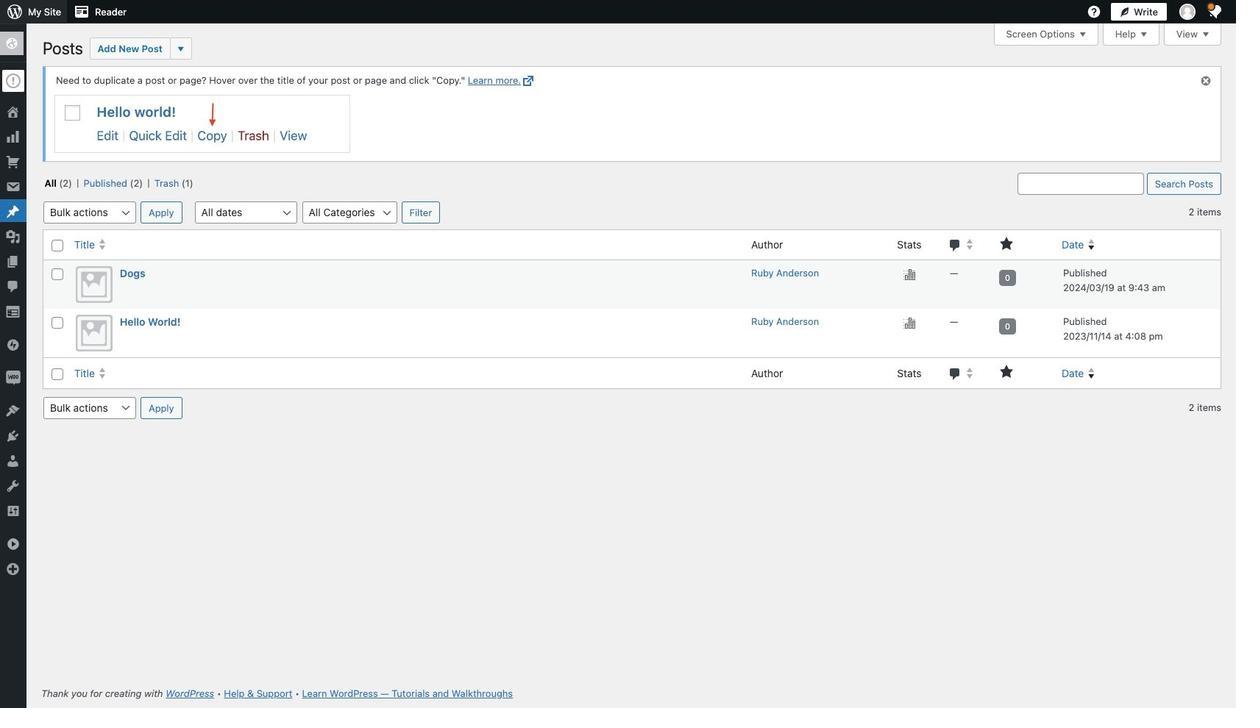 Task type: describe. For each thing, give the bounding box(es) containing it.
comments image
[[949, 239, 963, 254]]

no thumbnail found. image for more stats icon at top
[[76, 267, 112, 303]]

more stats image
[[904, 269, 916, 281]]

comments image
[[949, 368, 963, 382]]

expand main menu image
[[0, 532, 27, 557]]

main menu navigation
[[0, 24, 27, 582]]

toolbar navigation
[[0, 0, 1228, 24]]



Task type: vqa. For each thing, say whether or not it's contained in the screenshot.
Toggle block inserter icon
no



Task type: locate. For each thing, give the bounding box(es) containing it.
no thumbnail found. image
[[76, 267, 112, 303], [76, 315, 112, 352]]

None checkbox
[[52, 269, 63, 281], [52, 369, 63, 380], [52, 269, 63, 281], [52, 369, 63, 380]]

0 vertical spatial no thumbnail found. image
[[76, 267, 112, 303]]

1 vertical spatial no thumbnail found. image
[[76, 315, 112, 352]]

None search field
[[1018, 173, 1145, 195]]

None checkbox
[[52, 240, 63, 252], [52, 317, 63, 329], [52, 240, 63, 252], [52, 317, 63, 329]]

1 no thumbnail found. image from the top
[[76, 267, 112, 303]]

no thumbnail found. image for more stats image
[[76, 315, 112, 352]]

2 no thumbnail found. image from the top
[[76, 315, 112, 352]]

None submit
[[1148, 173, 1222, 195], [141, 202, 182, 224], [402, 202, 440, 224], [141, 397, 182, 419], [1148, 173, 1222, 195], [141, 202, 182, 224], [402, 202, 440, 224], [141, 397, 182, 419]]

more stats image
[[904, 317, 916, 329]]



